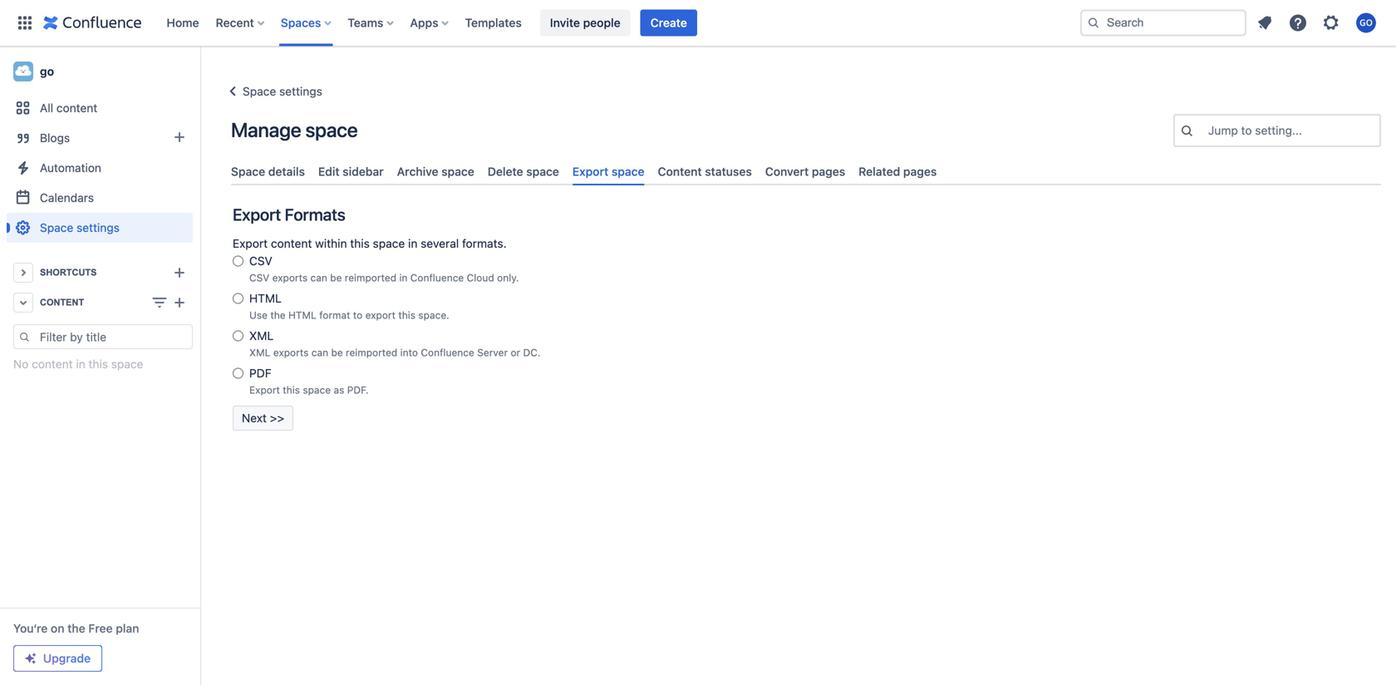 Task type: describe. For each thing, give the bounding box(es) containing it.
plan
[[116, 621, 139, 635]]

xml xml exports can be reimported into confluence server or dc.
[[249, 329, 541, 359]]

search image
[[1087, 16, 1101, 30]]

recent
[[216, 16, 254, 30]]

recent button
[[211, 10, 271, 36]]

confluence for csv
[[411, 272, 464, 284]]

invite
[[550, 16, 580, 30]]

the for free
[[67, 621, 85, 635]]

appswitcher icon image
[[15, 13, 35, 33]]

archive space
[[397, 165, 475, 178]]

server
[[477, 347, 508, 359]]

content for content statuses
[[658, 165, 702, 178]]

1 xml from the top
[[249, 329, 274, 343]]

content statuses
[[658, 165, 752, 178]]

upgrade button
[[14, 646, 101, 671]]

settings icon image
[[1322, 13, 1342, 33]]

space up edit
[[305, 118, 358, 141]]

content button
[[7, 288, 193, 318]]

be for csv
[[330, 272, 342, 284]]

teams
[[348, 16, 384, 30]]

reimported for xml
[[346, 347, 398, 359]]

delete space link
[[481, 158, 566, 186]]

within
[[315, 237, 347, 250]]

or
[[511, 347, 521, 359]]

jump to setting...
[[1209, 123, 1303, 137]]

to inside html use the html format to export this space.
[[353, 309, 363, 321]]

no
[[13, 357, 29, 371]]

blogs link
[[7, 123, 193, 153]]

can for csv
[[311, 272, 327, 284]]

apps
[[410, 16, 439, 30]]

invite people
[[550, 16, 621, 30]]

convert pages link
[[759, 158, 852, 186]]

settings inside space element
[[77, 221, 120, 234]]

global element
[[10, 0, 1078, 46]]

create
[[651, 16, 687, 30]]

content for content
[[40, 297, 84, 308]]

manage space
[[231, 118, 358, 141]]

archive
[[397, 165, 439, 178]]

space settings inside space element
[[40, 221, 120, 234]]

edit sidebar link
[[312, 158, 390, 186]]

as
[[334, 384, 345, 396]]

1 csv from the top
[[249, 254, 273, 268]]

notification icon image
[[1255, 13, 1275, 33]]

the for html
[[271, 309, 286, 321]]

0 vertical spatial space settings link
[[223, 81, 322, 101]]

reimported for csv
[[345, 272, 397, 284]]

templates link
[[460, 10, 527, 36]]

automation link
[[7, 153, 193, 183]]

0 vertical spatial in
[[408, 237, 418, 250]]

formats
[[285, 205, 346, 224]]

pdf export this space as pdf.
[[249, 366, 369, 396]]

related pages
[[859, 165, 937, 178]]

home link
[[162, 10, 204, 36]]

invite people button
[[540, 10, 631, 36]]

export
[[365, 309, 396, 321]]

this inside html use the html format to export this space.
[[399, 309, 416, 321]]

space up csv csv exports can be reimported in confluence cloud only.
[[373, 237, 405, 250]]

archive space link
[[390, 158, 481, 186]]

pdf
[[249, 366, 272, 380]]

all
[[40, 101, 53, 115]]

content for export
[[271, 237, 312, 250]]

no content in this space
[[13, 357, 143, 371]]

related
[[859, 165, 901, 178]]

into
[[400, 347, 418, 359]]

shortcuts
[[40, 267, 97, 278]]

1 horizontal spatial space settings
[[243, 84, 322, 98]]

apps button
[[405, 10, 455, 36]]

spaces
[[281, 16, 321, 30]]

in inside content region
[[76, 357, 85, 371]]

Search field
[[1081, 10, 1247, 36]]

this right within
[[350, 237, 370, 250]]

create link
[[641, 10, 697, 36]]

cloud
[[467, 272, 494, 284]]

Search settings text field
[[1209, 122, 1212, 139]]

export formats
[[233, 205, 346, 224]]

content for all
[[56, 101, 98, 115]]

calendars
[[40, 191, 94, 205]]

only.
[[497, 272, 519, 284]]

exports for csv
[[272, 272, 308, 284]]

upgrade
[[43, 651, 91, 665]]

convert
[[766, 165, 809, 178]]

edit sidebar
[[318, 165, 384, 178]]

0 vertical spatial space
[[243, 84, 276, 98]]

use
[[249, 309, 268, 321]]

export for export content within this space in several formats.
[[233, 237, 268, 250]]

blogs
[[40, 131, 70, 145]]

you're
[[13, 621, 48, 635]]

format
[[319, 309, 350, 321]]

content region
[[7, 324, 193, 372]]

help icon image
[[1289, 13, 1309, 33]]

space inside pdf export this space as pdf.
[[303, 384, 331, 396]]

home
[[167, 16, 199, 30]]

space right 'delete'
[[527, 165, 559, 178]]

automation
[[40, 161, 101, 175]]

dc.
[[523, 347, 541, 359]]

all content
[[40, 101, 98, 115]]

1 horizontal spatial settings
[[279, 84, 322, 98]]

formats.
[[462, 237, 507, 250]]

edit
[[318, 165, 340, 178]]

export content within this space in several formats.
[[233, 237, 507, 250]]

setting...
[[1256, 123, 1303, 137]]

this inside content region
[[89, 357, 108, 371]]

Filter by title field
[[35, 325, 192, 348]]

pages for related pages
[[904, 165, 937, 178]]

banner containing home
[[0, 0, 1397, 47]]

2 vertical spatial space
[[40, 221, 73, 234]]



Task type: locate. For each thing, give the bounding box(es) containing it.
on
[[51, 621, 64, 635]]

None radio
[[233, 328, 244, 344], [233, 365, 244, 382], [233, 328, 244, 344], [233, 365, 244, 382]]

1 vertical spatial space settings link
[[7, 213, 193, 243]]

0 vertical spatial space settings
[[243, 84, 322, 98]]

None radio
[[233, 253, 244, 270], [233, 290, 244, 307], [233, 253, 244, 270], [233, 290, 244, 307]]

0 vertical spatial can
[[311, 272, 327, 284]]

0 horizontal spatial the
[[67, 621, 85, 635]]

the
[[271, 309, 286, 321], [67, 621, 85, 635]]

to
[[1242, 123, 1253, 137], [353, 309, 363, 321]]

0 horizontal spatial to
[[353, 309, 363, 321]]

export right the delete space
[[573, 165, 609, 178]]

export inside pdf export this space as pdf.
[[249, 384, 280, 396]]

space right archive
[[442, 165, 475, 178]]

the right use
[[271, 309, 286, 321]]

pages
[[812, 165, 846, 178], [904, 165, 937, 178]]

in down filter by title field
[[76, 357, 85, 371]]

html use the html format to export this space.
[[249, 292, 450, 321]]

be up as
[[331, 347, 343, 359]]

shortcuts button
[[7, 258, 193, 288]]

1 vertical spatial in
[[399, 272, 408, 284]]

settings
[[279, 84, 322, 98], [77, 221, 120, 234]]

confluence
[[411, 272, 464, 284], [421, 347, 475, 359]]

2 vertical spatial content
[[32, 357, 73, 371]]

this
[[350, 237, 370, 250], [399, 309, 416, 321], [89, 357, 108, 371], [283, 384, 300, 396]]

spaces button
[[276, 10, 338, 36]]

1 vertical spatial content
[[40, 297, 84, 308]]

the inside space element
[[67, 621, 85, 635]]

go
[[40, 64, 54, 78]]

1 vertical spatial the
[[67, 621, 85, 635]]

1 horizontal spatial content
[[658, 165, 702, 178]]

0 vertical spatial exports
[[272, 272, 308, 284]]

1 horizontal spatial the
[[271, 309, 286, 321]]

0 horizontal spatial space settings
[[40, 221, 120, 234]]

be up html use the html format to export this space.
[[330, 272, 342, 284]]

can down within
[[311, 272, 327, 284]]

1 pages from the left
[[812, 165, 846, 178]]

confluence inside csv csv exports can be reimported in confluence cloud only.
[[411, 272, 464, 284]]

the right on
[[67, 621, 85, 635]]

content down "shortcuts"
[[40, 297, 84, 308]]

0 horizontal spatial html
[[249, 292, 282, 305]]

html left format
[[289, 309, 317, 321]]

pdf.
[[347, 384, 369, 396]]

in inside csv csv exports can be reimported in confluence cloud only.
[[399, 272, 408, 284]]

1 horizontal spatial to
[[1242, 123, 1253, 137]]

change view image
[[150, 293, 170, 313]]

space settings
[[243, 84, 322, 98], [40, 221, 120, 234]]

confluence image
[[43, 13, 142, 33], [43, 13, 142, 33]]

reimported inside xml xml exports can be reimported into confluence server or dc.
[[346, 347, 398, 359]]

space left as
[[303, 384, 331, 396]]

confluence for xml
[[421, 347, 475, 359]]

manage
[[231, 118, 301, 141]]

collapse sidebar image
[[181, 55, 218, 88]]

export space
[[573, 165, 645, 178]]

1 horizontal spatial space settings link
[[223, 81, 322, 101]]

1 vertical spatial reimported
[[346, 347, 398, 359]]

be for xml
[[331, 347, 343, 359]]

exports inside csv csv exports can be reimported in confluence cloud only.
[[272, 272, 308, 284]]

0 horizontal spatial content
[[40, 297, 84, 308]]

space left details
[[231, 165, 265, 178]]

delete space
[[488, 165, 559, 178]]

can up pdf export this space as pdf.
[[312, 347, 328, 359]]

1 vertical spatial content
[[271, 237, 312, 250]]

statuses
[[705, 165, 752, 178]]

space settings down calendars
[[40, 221, 120, 234]]

0 vertical spatial confluence
[[411, 272, 464, 284]]

the inside html use the html format to export this space.
[[271, 309, 286, 321]]

space inside content region
[[111, 357, 143, 371]]

space settings link inside space element
[[7, 213, 193, 243]]

0 vertical spatial be
[[330, 272, 342, 284]]

all content link
[[7, 93, 193, 123]]

xml down use
[[249, 329, 274, 343]]

1 vertical spatial space
[[231, 165, 265, 178]]

2 csv from the top
[[249, 272, 270, 284]]

content inside 'link'
[[56, 101, 98, 115]]

0 vertical spatial the
[[271, 309, 286, 321]]

1 horizontal spatial pages
[[904, 165, 937, 178]]

your profile and preferences image
[[1357, 13, 1377, 33]]

space up manage
[[243, 84, 276, 98]]

jump
[[1209, 123, 1239, 137]]

space down calendars
[[40, 221, 73, 234]]

pages right "convert"
[[812, 165, 846, 178]]

tab list containing space details
[[224, 158, 1388, 186]]

exports down export formats
[[272, 272, 308, 284]]

pages for convert pages
[[812, 165, 846, 178]]

xml up pdf
[[249, 347, 271, 359]]

reimported left into
[[346, 347, 398, 359]]

premium image
[[24, 652, 37, 665]]

exports up pdf export this space as pdf.
[[273, 347, 309, 359]]

0 vertical spatial content
[[658, 165, 702, 178]]

you're on the free plan
[[13, 621, 139, 635]]

content for no
[[32, 357, 73, 371]]

sidebar
[[343, 165, 384, 178]]

xml
[[249, 329, 274, 343], [249, 347, 271, 359]]

content down export formats
[[271, 237, 312, 250]]

can
[[311, 272, 327, 284], [312, 347, 328, 359]]

convert pages
[[766, 165, 846, 178]]

be inside csv csv exports can be reimported in confluence cloud only.
[[330, 272, 342, 284]]

space.
[[419, 309, 450, 321]]

1 horizontal spatial in
[[399, 272, 408, 284]]

csv
[[249, 254, 273, 268], [249, 272, 270, 284]]

content inside region
[[32, 357, 73, 371]]

this left as
[[283, 384, 300, 396]]

0 vertical spatial xml
[[249, 329, 274, 343]]

confluence inside xml xml exports can be reimported into confluence server or dc.
[[421, 347, 475, 359]]

tab list
[[224, 158, 1388, 186]]

this right export
[[399, 309, 416, 321]]

to right jump
[[1242, 123, 1253, 137]]

exports inside xml xml exports can be reimported into confluence server or dc.
[[273, 347, 309, 359]]

free
[[88, 621, 113, 635]]

export for export formats
[[233, 205, 281, 224]]

csv csv exports can be reimported in confluence cloud only.
[[249, 254, 519, 284]]

1 vertical spatial space settings
[[40, 221, 120, 234]]

content
[[658, 165, 702, 178], [40, 297, 84, 308]]

space down filter by title field
[[111, 357, 143, 371]]

export
[[573, 165, 609, 178], [233, 205, 281, 224], [233, 237, 268, 250], [249, 384, 280, 396]]

settings down calendars link
[[77, 221, 120, 234]]

space inside tab list
[[231, 165, 265, 178]]

banner
[[0, 0, 1397, 47]]

space settings up "manage space"
[[243, 84, 322, 98]]

0 vertical spatial to
[[1242, 123, 1253, 137]]

content right the no
[[32, 357, 73, 371]]

templates
[[465, 16, 522, 30]]

space details
[[231, 165, 305, 178]]

content right the all
[[56, 101, 98, 115]]

create a blog image
[[170, 127, 190, 147]]

1 vertical spatial to
[[353, 309, 363, 321]]

1 vertical spatial settings
[[77, 221, 120, 234]]

can for xml
[[312, 347, 328, 359]]

0 horizontal spatial pages
[[812, 165, 846, 178]]

this inside pdf export this space as pdf.
[[283, 384, 300, 396]]

content statuses link
[[651, 158, 759, 186]]

1 vertical spatial can
[[312, 347, 328, 359]]

export for export space
[[573, 165, 609, 178]]

1 vertical spatial exports
[[273, 347, 309, 359]]

several
[[421, 237, 459, 250]]

html up use
[[249, 292, 282, 305]]

in left the several
[[408, 237, 418, 250]]

delete
[[488, 165, 523, 178]]

2 xml from the top
[[249, 347, 271, 359]]

settings up "manage space"
[[279, 84, 322, 98]]

reimported inside csv csv exports can be reimported in confluence cloud only.
[[345, 272, 397, 284]]

0 horizontal spatial settings
[[77, 221, 120, 234]]

0 vertical spatial csv
[[249, 254, 273, 268]]

export inside tab list
[[573, 165, 609, 178]]

2 vertical spatial in
[[76, 357, 85, 371]]

content inside content dropdown button
[[40, 297, 84, 308]]

space left content statuses
[[612, 165, 645, 178]]

1 vertical spatial html
[[289, 309, 317, 321]]

teams button
[[343, 10, 400, 36]]

exports for xml
[[273, 347, 309, 359]]

export down pdf
[[249, 384, 280, 396]]

content
[[56, 101, 98, 115], [271, 237, 312, 250], [32, 357, 73, 371]]

confluence right into
[[421, 347, 475, 359]]

space settings link down calendars
[[7, 213, 193, 243]]

space settings link up manage
[[223, 81, 322, 101]]

0 horizontal spatial space settings link
[[7, 213, 193, 243]]

0 vertical spatial reimported
[[345, 272, 397, 284]]

export space link
[[566, 158, 651, 186]]

html
[[249, 292, 282, 305], [289, 309, 317, 321]]

pages right related
[[904, 165, 937, 178]]

details
[[268, 165, 305, 178]]

space element
[[0, 47, 200, 685]]

space
[[305, 118, 358, 141], [442, 165, 475, 178], [527, 165, 559, 178], [612, 165, 645, 178], [373, 237, 405, 250], [111, 357, 143, 371], [303, 384, 331, 396]]

1 horizontal spatial html
[[289, 309, 317, 321]]

1 vertical spatial confluence
[[421, 347, 475, 359]]

0 vertical spatial content
[[56, 101, 98, 115]]

space settings link
[[223, 81, 322, 101], [7, 213, 193, 243]]

1 vertical spatial xml
[[249, 347, 271, 359]]

go link
[[7, 55, 193, 88]]

in
[[408, 237, 418, 250], [399, 272, 408, 284], [76, 357, 85, 371]]

content inside content statuses link
[[658, 165, 702, 178]]

reimported
[[345, 272, 397, 284], [346, 347, 398, 359]]

add shortcut image
[[170, 263, 190, 283]]

export down space details link
[[233, 205, 281, 224]]

1 vertical spatial csv
[[249, 272, 270, 284]]

can inside csv csv exports can be reimported in confluence cloud only.
[[311, 272, 327, 284]]

confluence down the several
[[411, 272, 464, 284]]

1 vertical spatial be
[[331, 347, 343, 359]]

2 horizontal spatial in
[[408, 237, 418, 250]]

calendars link
[[7, 183, 193, 213]]

this down filter by title field
[[89, 357, 108, 371]]

be
[[330, 272, 342, 284], [331, 347, 343, 359]]

to left export
[[353, 309, 363, 321]]

reimported down export content within this space in several formats.
[[345, 272, 397, 284]]

0 vertical spatial settings
[[279, 84, 322, 98]]

related pages link
[[852, 158, 944, 186]]

be inside xml xml exports can be reimported into confluence server or dc.
[[331, 347, 343, 359]]

export down export formats
[[233, 237, 268, 250]]

2 pages from the left
[[904, 165, 937, 178]]

space details link
[[224, 158, 312, 186]]

None submit
[[233, 406, 294, 431]]

people
[[583, 16, 621, 30]]

can inside xml xml exports can be reimported into confluence server or dc.
[[312, 347, 328, 359]]

0 vertical spatial html
[[249, 292, 282, 305]]

in down export content within this space in several formats.
[[399, 272, 408, 284]]

create a page image
[[170, 293, 190, 313]]

content left statuses
[[658, 165, 702, 178]]

0 horizontal spatial in
[[76, 357, 85, 371]]



Task type: vqa. For each thing, say whether or not it's contained in the screenshot.
Search Field
no



